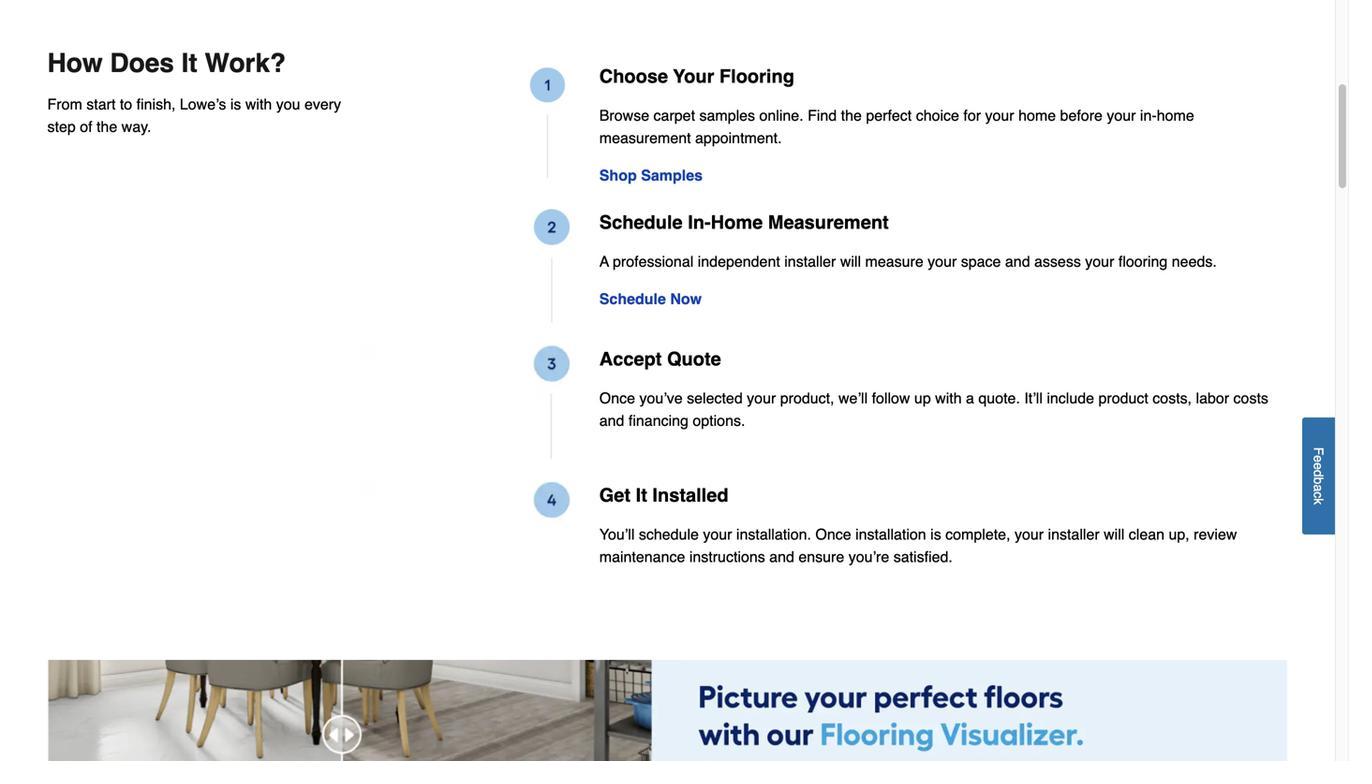 Task type: describe. For each thing, give the bounding box(es) containing it.
instructions
[[689, 549, 765, 566]]

quote
[[667, 348, 721, 370]]

browse
[[599, 107, 649, 124]]

1 home from the left
[[1018, 107, 1056, 124]]

how
[[47, 48, 103, 78]]

once you've selected your product, we'll follow up with a quote. it'll include product costs, labor costs and financing options.
[[599, 390, 1268, 429]]

home
[[711, 212, 763, 233]]

a
[[599, 253, 609, 270]]

once inside once you've selected your product, we'll follow up with a quote. it'll include product costs, labor costs and financing options.
[[599, 390, 635, 407]]

from
[[47, 96, 82, 113]]

up,
[[1169, 526, 1190, 543]]

installation
[[855, 526, 926, 543]]

browse carpet samples online. find the perfect choice for your home before your in-home measurement appointment.
[[599, 107, 1194, 147]]

shop samples link
[[599, 167, 703, 184]]

way.
[[121, 118, 151, 135]]

installed
[[652, 485, 728, 506]]

c
[[1311, 492, 1326, 499]]

once inside you'll schedule your installation. once installation is complete, your installer will clean up, review maintenance instructions and ensure you're satisfied.
[[815, 526, 851, 543]]

we'll
[[839, 390, 868, 407]]

and inside you'll schedule your installation. once installation is complete, your installer will clean up, review maintenance instructions and ensure you're satisfied.
[[769, 549, 794, 566]]

product
[[1098, 390, 1148, 407]]

now
[[670, 290, 702, 308]]

is inside you'll schedule your installation. once installation is complete, your installer will clean up, review maintenance instructions and ensure you're satisfied.
[[930, 526, 941, 543]]

online.
[[759, 107, 804, 124]]

from start to finish, lowe's is with you every step of the way.
[[47, 96, 341, 135]]

start
[[86, 96, 116, 113]]

installation.
[[736, 526, 811, 543]]

maintenance
[[599, 549, 685, 566]]

professional
[[613, 253, 694, 270]]

to
[[120, 96, 132, 113]]

your right assess
[[1085, 253, 1114, 270]]

f e e d b a c k button
[[1302, 418, 1335, 535]]

independent
[[698, 253, 780, 270]]

d
[[1311, 470, 1326, 477]]

selected
[[687, 390, 743, 407]]

choice
[[916, 107, 959, 124]]

quote.
[[978, 390, 1020, 407]]

how does it work?
[[47, 48, 286, 78]]

an icon of the number 2. image
[[361, 209, 569, 324]]

schedule for schedule now
[[599, 290, 666, 308]]

does
[[110, 48, 174, 78]]

installer inside you'll schedule your installation. once installation is complete, your installer will clean up, review maintenance instructions and ensure you're satisfied.
[[1048, 526, 1100, 543]]

with inside once you've selected your product, we'll follow up with a quote. it'll include product costs, labor costs and financing options.
[[935, 390, 962, 407]]

samples
[[699, 107, 755, 124]]

space
[[961, 253, 1001, 270]]

finish,
[[136, 96, 176, 113]]

up
[[914, 390, 931, 407]]

measurement
[[599, 129, 691, 147]]

costs
[[1233, 390, 1268, 407]]

an icon of the number 4. image
[[361, 483, 569, 597]]

schedule in-home measurement
[[599, 212, 889, 233]]

accept
[[599, 348, 662, 370]]

picture your perfect floors with our flooring visualizer. get started. image
[[47, 660, 1288, 762]]

financing
[[629, 412, 689, 429]]

get
[[599, 485, 631, 506]]

0 horizontal spatial will
[[840, 253, 861, 270]]

it'll
[[1024, 390, 1043, 407]]

assess
[[1034, 253, 1081, 270]]

satisfied.
[[894, 549, 953, 566]]

schedule now
[[599, 290, 702, 308]]

an icon of the number 3. image
[[361, 346, 569, 460]]

choose your flooring
[[599, 66, 794, 87]]

the inside from start to finish, lowe's is with you every step of the way.
[[96, 118, 117, 135]]

labor
[[1196, 390, 1229, 407]]

in-
[[1140, 107, 1157, 124]]

you're
[[849, 549, 889, 566]]



Task type: locate. For each thing, give the bounding box(es) containing it.
2 horizontal spatial and
[[1005, 253, 1030, 270]]

costs,
[[1153, 390, 1192, 407]]

get it installed
[[599, 485, 728, 506]]

your left product,
[[747, 390, 776, 407]]

1 vertical spatial is
[[930, 526, 941, 543]]

0 vertical spatial it
[[181, 48, 197, 78]]

the inside browse carpet samples online. find the perfect choice for your home before your in-home measurement appointment.
[[841, 107, 862, 124]]

installer left clean
[[1048, 526, 1100, 543]]

0 horizontal spatial it
[[181, 48, 197, 78]]

installer
[[784, 253, 836, 270], [1048, 526, 1100, 543]]

your inside once you've selected your product, we'll follow up with a quote. it'll include product costs, labor costs and financing options.
[[747, 390, 776, 407]]

is up satisfied.
[[930, 526, 941, 543]]

schedule down professional
[[599, 290, 666, 308]]

1 vertical spatial and
[[599, 412, 624, 429]]

a up k
[[1311, 485, 1326, 492]]

schedule for schedule in-home measurement
[[599, 212, 683, 233]]

needs.
[[1172, 253, 1217, 270]]

include
[[1047, 390, 1094, 407]]

1 vertical spatial once
[[815, 526, 851, 543]]

and right space
[[1005, 253, 1030, 270]]

0 vertical spatial installer
[[784, 253, 836, 270]]

it up lowe's
[[181, 48, 197, 78]]

2 vertical spatial and
[[769, 549, 794, 566]]

2 home from the left
[[1157, 107, 1194, 124]]

a inside button
[[1311, 485, 1326, 492]]

1 vertical spatial with
[[935, 390, 962, 407]]

your left in-
[[1107, 107, 1136, 124]]

and left financing
[[599, 412, 624, 429]]

e
[[1311, 455, 1326, 463], [1311, 463, 1326, 470]]

you'll schedule your installation. once installation is complete, your installer will clean up, review maintenance instructions and ensure you're satisfied.
[[599, 526, 1237, 566]]

once up ensure
[[815, 526, 851, 543]]

1 horizontal spatial with
[[935, 390, 962, 407]]

measurement
[[768, 212, 889, 233]]

f e e d b a c k
[[1311, 447, 1326, 505]]

and down the installation.
[[769, 549, 794, 566]]

will inside you'll schedule your installation. once installation is complete, your installer will clean up, review maintenance instructions and ensure you're satisfied.
[[1104, 526, 1125, 543]]

options.
[[693, 412, 745, 429]]

b
[[1311, 477, 1326, 485]]

1 vertical spatial will
[[1104, 526, 1125, 543]]

home
[[1018, 107, 1056, 124], [1157, 107, 1194, 124]]

choose
[[599, 66, 668, 87]]

a inside once you've selected your product, we'll follow up with a quote. it'll include product costs, labor costs and financing options.
[[966, 390, 974, 407]]

0 vertical spatial and
[[1005, 253, 1030, 270]]

will left measure
[[840, 253, 861, 270]]

is inside from start to finish, lowe's is with you every step of the way.
[[230, 96, 241, 113]]

will
[[840, 253, 861, 270], [1104, 526, 1125, 543]]

your up instructions
[[703, 526, 732, 543]]

0 vertical spatial will
[[840, 253, 861, 270]]

1 horizontal spatial the
[[841, 107, 862, 124]]

2 e from the top
[[1311, 463, 1326, 470]]

k
[[1311, 499, 1326, 505]]

flooring
[[719, 66, 794, 87]]

0 horizontal spatial is
[[230, 96, 241, 113]]

an icon of the number 1. image
[[361, 63, 569, 179]]

carpet
[[654, 107, 695, 124]]

is right lowe's
[[230, 96, 241, 113]]

0 horizontal spatial a
[[966, 390, 974, 407]]

installer down measurement
[[784, 253, 836, 270]]

you
[[276, 96, 300, 113]]

you've
[[639, 390, 683, 407]]

a left "quote." on the right of the page
[[966, 390, 974, 407]]

1 vertical spatial schedule
[[599, 290, 666, 308]]

with right up
[[935, 390, 962, 407]]

shop samples
[[599, 167, 703, 184]]

0 horizontal spatial home
[[1018, 107, 1056, 124]]

is
[[230, 96, 241, 113], [930, 526, 941, 543]]

in-
[[688, 212, 711, 233]]

a
[[966, 390, 974, 407], [1311, 485, 1326, 492]]

e up d
[[1311, 455, 1326, 463]]

0 vertical spatial is
[[230, 96, 241, 113]]

your
[[673, 66, 714, 87]]

accept quote
[[599, 348, 721, 370]]

1 vertical spatial installer
[[1048, 526, 1100, 543]]

the right of
[[96, 118, 117, 135]]

0 horizontal spatial the
[[96, 118, 117, 135]]

schedule up professional
[[599, 212, 683, 233]]

1 horizontal spatial it
[[636, 485, 647, 506]]

it right get
[[636, 485, 647, 506]]

product,
[[780, 390, 834, 407]]

0 vertical spatial a
[[966, 390, 974, 407]]

perfect
[[866, 107, 912, 124]]

2 schedule from the top
[[599, 290, 666, 308]]

1 horizontal spatial installer
[[1048, 526, 1100, 543]]

lowe's
[[180, 96, 226, 113]]

1 horizontal spatial and
[[769, 549, 794, 566]]

flooring
[[1119, 253, 1168, 270]]

review
[[1194, 526, 1237, 543]]

1 horizontal spatial is
[[930, 526, 941, 543]]

1 horizontal spatial home
[[1157, 107, 1194, 124]]

e up b
[[1311, 463, 1326, 470]]

schedule
[[639, 526, 699, 543]]

your right "complete," at the right bottom of page
[[1015, 526, 1044, 543]]

you'll
[[599, 526, 635, 543]]

of
[[80, 118, 92, 135]]

before
[[1060, 107, 1103, 124]]

0 vertical spatial with
[[245, 96, 272, 113]]

0 vertical spatial once
[[599, 390, 635, 407]]

measure
[[865, 253, 924, 270]]

with inside from start to finish, lowe's is with you every step of the way.
[[245, 96, 272, 113]]

your right for
[[985, 107, 1014, 124]]

0 horizontal spatial installer
[[784, 253, 836, 270]]

1 vertical spatial it
[[636, 485, 647, 506]]

1 horizontal spatial will
[[1104, 526, 1125, 543]]

follow
[[872, 390, 910, 407]]

1 e from the top
[[1311, 455, 1326, 463]]

once
[[599, 390, 635, 407], [815, 526, 851, 543]]

it
[[181, 48, 197, 78], [636, 485, 647, 506]]

work?
[[205, 48, 286, 78]]

schedule
[[599, 212, 683, 233], [599, 290, 666, 308]]

0 horizontal spatial and
[[599, 412, 624, 429]]

appointment.
[[695, 129, 782, 147]]

ensure
[[799, 549, 844, 566]]

1 vertical spatial a
[[1311, 485, 1326, 492]]

samples
[[641, 167, 703, 184]]

f
[[1311, 447, 1326, 455]]

schedule now link
[[599, 290, 702, 308]]

the
[[841, 107, 862, 124], [96, 118, 117, 135]]

0 horizontal spatial once
[[599, 390, 635, 407]]

0 horizontal spatial with
[[245, 96, 272, 113]]

clean
[[1129, 526, 1165, 543]]

the right find
[[841, 107, 862, 124]]

1 horizontal spatial once
[[815, 526, 851, 543]]

a professional independent installer will measure your space and assess your flooring needs.
[[599, 253, 1217, 270]]

0 vertical spatial schedule
[[599, 212, 683, 233]]

with
[[245, 96, 272, 113], [935, 390, 962, 407]]

will left clean
[[1104, 526, 1125, 543]]

and inside once you've selected your product, we'll follow up with a quote. it'll include product costs, labor costs and financing options.
[[599, 412, 624, 429]]

every
[[304, 96, 341, 113]]

find
[[808, 107, 837, 124]]

your
[[985, 107, 1014, 124], [1107, 107, 1136, 124], [928, 253, 957, 270], [1085, 253, 1114, 270], [747, 390, 776, 407], [703, 526, 732, 543], [1015, 526, 1044, 543]]

for
[[963, 107, 981, 124]]

once down accept
[[599, 390, 635, 407]]

shop
[[599, 167, 637, 184]]

complete,
[[945, 526, 1010, 543]]

your left space
[[928, 253, 957, 270]]

1 schedule from the top
[[599, 212, 683, 233]]

step
[[47, 118, 76, 135]]

with left you
[[245, 96, 272, 113]]

and
[[1005, 253, 1030, 270], [599, 412, 624, 429], [769, 549, 794, 566]]

1 horizontal spatial a
[[1311, 485, 1326, 492]]



Task type: vqa. For each thing, say whether or not it's contained in the screenshot.
two
no



